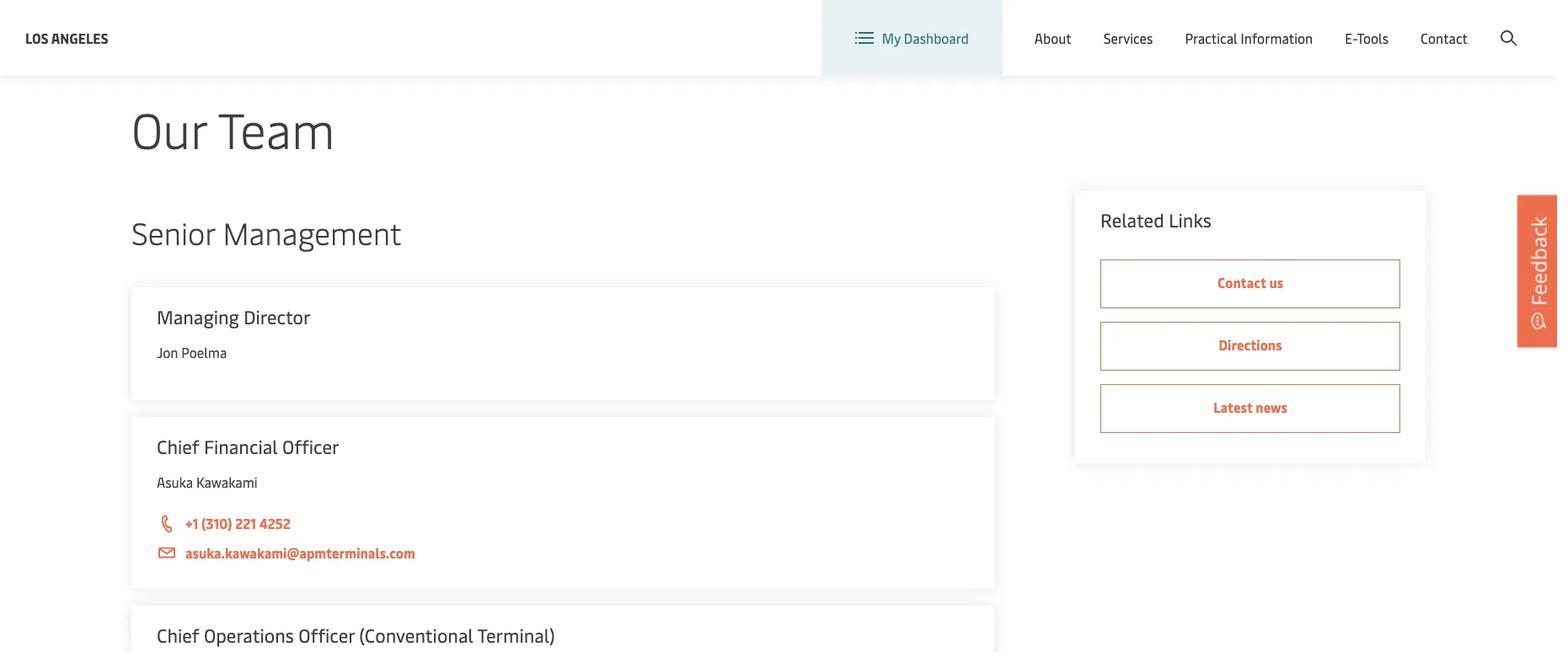 Task type: locate. For each thing, give the bounding box(es) containing it.
services
[[1104, 29, 1153, 47]]

chief operations officer (conventional terminal)
[[157, 623, 555, 648]]

officer
[[282, 434, 339, 459], [299, 623, 355, 648]]

terminal)
[[478, 623, 555, 648]]

0 horizontal spatial contact
[[1218, 274, 1267, 292]]

angeles
[[51, 29, 108, 47]]

our
[[131, 95, 207, 161]]

0 vertical spatial officer
[[282, 434, 339, 459]]

us
[[1270, 274, 1284, 292]]

kawakami
[[196, 473, 258, 491]]

senior
[[131, 212, 215, 253]]

directions link
[[1101, 322, 1401, 371]]

e-tools
[[1345, 29, 1389, 47]]

latest news
[[1214, 398, 1288, 416]]

jon
[[157, 343, 178, 362]]

login / create account link
[[1358, 0, 1526, 50]]

tools
[[1357, 29, 1389, 47]]

officer right operations on the bottom of the page
[[299, 623, 355, 648]]

los angeles
[[25, 29, 108, 47]]

location
[[1127, 16, 1179, 34]]

1 vertical spatial contact
[[1218, 274, 1267, 292]]

contact us link
[[1101, 260, 1401, 308]]

1 chief from the top
[[157, 434, 199, 459]]

0 vertical spatial contact
[[1421, 29, 1468, 47]]

news
[[1256, 398, 1288, 416]]

feedback button
[[1518, 195, 1558, 347]]

our team
[[131, 95, 335, 161]]

account
[[1476, 16, 1526, 34]]

related links contact us
[[1101, 207, 1284, 292]]

officer right financial on the left bottom of the page
[[282, 434, 339, 459]]

221
[[235, 515, 256, 533]]

feedback
[[1525, 216, 1553, 306]]

chief financial officer
[[157, 434, 339, 459]]

chief
[[157, 434, 199, 459], [157, 623, 199, 648]]

chief left operations on the bottom of the page
[[157, 623, 199, 648]]

1 vertical spatial chief
[[157, 623, 199, 648]]

global menu
[[1233, 16, 1309, 34]]

2 chief from the top
[[157, 623, 199, 648]]

my
[[882, 29, 901, 47]]

login
[[1389, 16, 1422, 34]]

+1 (310) 221 4252
[[185, 515, 291, 533]]

directions
[[1219, 336, 1282, 354]]

my dashboard button
[[855, 0, 969, 76]]

chief for chief operations officer (conventional terminal)
[[157, 623, 199, 648]]

e-tools button
[[1345, 0, 1389, 76]]

/
[[1425, 16, 1431, 34]]

contact
[[1421, 29, 1468, 47], [1218, 274, 1267, 292]]

+1
[[185, 515, 198, 533]]

managing
[[157, 304, 239, 329]]

asuka.kawakami@apmterminals.com
[[185, 544, 415, 562]]

officer for operations
[[299, 623, 355, 648]]

dashboard
[[904, 29, 969, 47]]

information
[[1241, 29, 1313, 47]]

latest news link
[[1101, 384, 1401, 433]]

contact button
[[1421, 0, 1468, 76]]

1 vertical spatial officer
[[299, 623, 355, 648]]

chief up asuka
[[157, 434, 199, 459]]

poelma
[[181, 343, 227, 362]]

0 vertical spatial chief
[[157, 434, 199, 459]]



Task type: vqa. For each thing, say whether or not it's contained in the screenshot.
Senior
yes



Task type: describe. For each thing, give the bounding box(es) containing it.
global menu button
[[1196, 0, 1326, 50]]

latest
[[1214, 398, 1253, 416]]

about
[[1035, 29, 1072, 47]]

asuka.kawakami@apmterminals.com link
[[157, 543, 969, 564]]

menu
[[1275, 16, 1309, 34]]

about button
[[1035, 0, 1072, 76]]

practical information button
[[1185, 0, 1313, 76]]

officer for financial
[[282, 434, 339, 459]]

operations
[[204, 623, 294, 648]]

financial
[[204, 434, 278, 459]]

senior management
[[131, 212, 402, 253]]

contact inside related links contact us
[[1218, 274, 1267, 292]]

practical information
[[1185, 29, 1313, 47]]

services button
[[1104, 0, 1153, 76]]

4252
[[259, 515, 291, 533]]

(310)
[[201, 515, 232, 533]]

1 horizontal spatial contact
[[1421, 29, 1468, 47]]

related
[[1101, 207, 1165, 232]]

login / create account
[[1389, 16, 1526, 34]]

management
[[223, 212, 402, 253]]

asuka kawakami
[[157, 473, 258, 491]]

director
[[244, 304, 311, 329]]

la-our team image
[[0, 0, 1558, 34]]

switch
[[1083, 16, 1123, 34]]

managing director
[[157, 304, 311, 329]]

create
[[1434, 16, 1473, 34]]

(conventional
[[359, 623, 474, 648]]

+1 (310) 221 4252 link
[[157, 513, 969, 535]]

los angeles link
[[25, 27, 108, 48]]

team
[[218, 95, 335, 161]]

my dashboard
[[882, 29, 969, 47]]

switch location button
[[1056, 15, 1179, 34]]

links
[[1169, 207, 1212, 232]]

global
[[1233, 16, 1271, 34]]

e-
[[1345, 29, 1357, 47]]

asuka
[[157, 473, 193, 491]]

switch location
[[1083, 16, 1179, 34]]

los
[[25, 29, 49, 47]]

chief for chief financial officer
[[157, 434, 199, 459]]

practical
[[1185, 29, 1238, 47]]

jon poelma
[[157, 343, 227, 362]]



